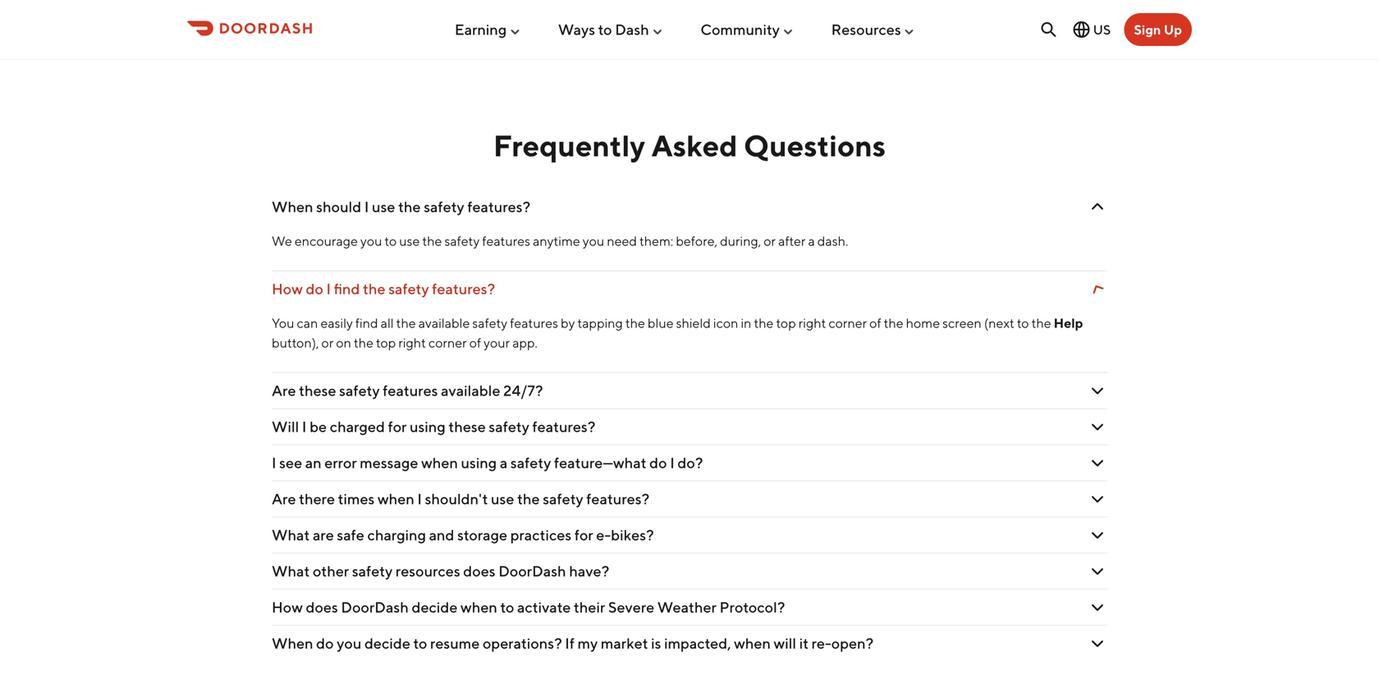 Task type: describe. For each thing, give the bounding box(es) containing it.
error
[[325, 454, 357, 472]]

re-
[[812, 635, 831, 652]]

during,
[[720, 233, 761, 249]]

to left the resume
[[413, 635, 427, 652]]

we encourage you to use the safety features anytime you need them: before, during, or after a dash.
[[272, 233, 848, 249]]

when for when do you decide to resume operations? if my market is impacted, when will it re-open?
[[272, 635, 313, 652]]

chevron down image for feature—what
[[1088, 453, 1108, 473]]

chevron down image for weather
[[1088, 598, 1108, 617]]

earning
[[455, 21, 507, 38]]

if
[[565, 635, 575, 652]]

ways
[[558, 21, 595, 38]]

community link
[[701, 14, 795, 45]]

0 vertical spatial a
[[808, 233, 815, 249]]

0 horizontal spatial top
[[376, 335, 396, 351]]

0 vertical spatial for
[[388, 418, 407, 436]]

chevron down image for what other safety resources does doordash have?
[[1088, 562, 1108, 581]]

1 horizontal spatial these
[[449, 418, 486, 436]]

how do i find the safety features?
[[272, 280, 495, 298]]

encourage
[[295, 233, 358, 249]]

0 horizontal spatial using
[[410, 418, 446, 436]]

0 horizontal spatial use
[[372, 198, 395, 216]]

features? up the feature—what
[[532, 418, 596, 436]]

shield
[[676, 315, 711, 331]]

should
[[316, 198, 361, 216]]

you for safety
[[360, 233, 382, 249]]

what are safe charging and storage practices for e-bikes?
[[272, 526, 654, 544]]

asked
[[651, 128, 738, 163]]

tapping
[[578, 315, 623, 331]]

to down the when should i use the safety features?
[[385, 233, 397, 249]]

what other safety resources does doordash have?
[[272, 562, 609, 580]]

2 vertical spatial use
[[491, 490, 514, 508]]

the up 'all'
[[363, 280, 386, 298]]

protocol?
[[720, 599, 785, 616]]

what for what other safety resources does doordash have?
[[272, 562, 310, 580]]

you can easily find all the available safety features by tapping the blue shield icon in the top right corner of the home screen (next to the help button), or on the top right corner of your app.
[[272, 315, 1083, 351]]

i left be
[[302, 418, 307, 436]]

anytime
[[533, 233, 580, 249]]

resources link
[[831, 14, 916, 45]]

to left activate
[[500, 599, 514, 616]]

up
[[1164, 22, 1182, 37]]

how for how do i find the safety features?
[[272, 280, 303, 298]]

the up practices at the bottom left of the page
[[517, 490, 540, 508]]

i see an error message when using a safety feature—what do i do?
[[272, 454, 703, 472]]

features? up your
[[432, 280, 495, 298]]

0 vertical spatial corner
[[829, 315, 867, 331]]

need
[[607, 233, 637, 249]]

i left "shouldn't"
[[417, 490, 422, 508]]

and
[[429, 526, 454, 544]]

are there times when i shouldn't use the safety features?
[[272, 490, 650, 508]]

button),
[[272, 335, 319, 351]]

the right 'all'
[[396, 315, 416, 331]]

market
[[601, 635, 648, 652]]

chevron down image for will i be charged for using these safety features?
[[1088, 417, 1108, 437]]

will
[[774, 635, 796, 652]]

activate
[[517, 599, 571, 616]]

0 vertical spatial features
[[482, 233, 530, 249]]

do for features?
[[306, 280, 323, 298]]

operations?
[[483, 635, 562, 652]]

resources
[[831, 21, 901, 38]]

1 chevron down image from the top
[[1088, 197, 1108, 217]]

are
[[313, 526, 334, 544]]

impacted,
[[664, 635, 731, 652]]

by
[[561, 315, 575, 331]]

easily
[[321, 315, 353, 331]]

my
[[578, 635, 598, 652]]

1 horizontal spatial doordash
[[499, 562, 566, 580]]

message
[[360, 454, 418, 472]]

do?
[[678, 454, 703, 472]]

sign up
[[1134, 22, 1182, 37]]

when do you decide to resume operations? if my market is impacted, when will it re-open?
[[272, 635, 874, 652]]

open?
[[831, 635, 874, 652]]

charged
[[330, 418, 385, 436]]

the right on
[[354, 335, 374, 351]]

decide for to
[[364, 635, 410, 652]]

on
[[336, 335, 351, 351]]

1 vertical spatial use
[[399, 233, 420, 249]]

be
[[310, 418, 327, 436]]

i left see
[[272, 454, 276, 472]]

1 horizontal spatial for
[[575, 526, 593, 544]]

it
[[799, 635, 809, 652]]

when left will
[[734, 635, 771, 652]]

0 vertical spatial or
[[764, 233, 776, 249]]

24/7?
[[503, 382, 543, 399]]

icon
[[713, 315, 738, 331]]

you left need at the top left of page
[[583, 233, 604, 249]]

frequently asked questions
[[493, 128, 886, 163]]

screen
[[943, 315, 982, 331]]

we
[[272, 233, 292, 249]]

in
[[741, 315, 752, 331]]

feature—what
[[554, 454, 647, 472]]



Task type: vqa. For each thing, say whether or not it's contained in the screenshot.
AVAILABLE inside You can easily find all the available safety features by tapping the blue shield icon in the top right corner of the home screen (next to the Help button), or on the top right corner of your app.
yes



Task type: locate. For each thing, give the bounding box(es) containing it.
2 chevron down image from the top
[[1088, 417, 1108, 437]]

1 horizontal spatial right
[[799, 315, 826, 331]]

a up are there times when i shouldn't use the safety features? at the bottom left of page
[[500, 454, 508, 472]]

for left e-
[[575, 526, 593, 544]]

when should i use the safety features?
[[272, 198, 531, 216]]

features inside you can easily find all the available safety features by tapping the blue shield icon in the top right corner of the home screen (next to the help button), or on the top right corner of your app.
[[510, 315, 558, 331]]

or
[[764, 233, 776, 249], [321, 335, 334, 351]]

1 vertical spatial for
[[575, 526, 593, 544]]

available
[[418, 315, 470, 331], [441, 382, 500, 399]]

1 vertical spatial how
[[272, 599, 303, 616]]

0 vertical spatial what
[[272, 526, 310, 544]]

when down other
[[272, 635, 313, 652]]

available right 'all'
[[418, 315, 470, 331]]

the left help
[[1032, 315, 1051, 331]]

these up the i see an error message when using a safety feature—what do i do?
[[449, 418, 486, 436]]

1 vertical spatial when
[[272, 635, 313, 652]]

blue
[[648, 315, 674, 331]]

ways to dash link
[[558, 14, 664, 45]]

0 vertical spatial of
[[870, 315, 881, 331]]

use right should
[[372, 198, 395, 216]]

i right should
[[364, 198, 369, 216]]

decide down what other safety resources does doordash have?
[[412, 599, 458, 616]]

chevron down image
[[1088, 197, 1108, 217], [1088, 381, 1108, 401], [1088, 453, 1108, 473], [1088, 525, 1108, 545], [1088, 598, 1108, 617], [1088, 634, 1108, 654]]

1 vertical spatial what
[[272, 562, 310, 580]]

features
[[482, 233, 530, 249], [510, 315, 558, 331], [383, 382, 438, 399]]

bikes?
[[611, 526, 654, 544]]

right up are these safety features available 24/7?
[[398, 335, 426, 351]]

features up will i be charged for using these safety features?
[[383, 382, 438, 399]]

0 vertical spatial when
[[272, 198, 313, 216]]

0 vertical spatial are
[[272, 382, 296, 399]]

do up can
[[306, 280, 323, 298]]

when up charging
[[378, 490, 414, 508]]

to
[[598, 21, 612, 38], [385, 233, 397, 249], [1017, 315, 1029, 331], [500, 599, 514, 616], [413, 635, 427, 652]]

or left on
[[321, 335, 334, 351]]

the
[[398, 198, 421, 216], [422, 233, 442, 249], [363, 280, 386, 298], [396, 315, 416, 331], [626, 315, 645, 331], [754, 315, 774, 331], [884, 315, 904, 331], [1032, 315, 1051, 331], [354, 335, 374, 351], [517, 490, 540, 508]]

2 vertical spatial do
[[316, 635, 334, 652]]

0 vertical spatial does
[[463, 562, 496, 580]]

1 vertical spatial are
[[272, 490, 296, 508]]

3 chevron down image from the top
[[1088, 453, 1108, 473]]

there
[[299, 490, 335, 508]]

features up 'app.'
[[510, 315, 558, 331]]

1 vertical spatial corner
[[429, 335, 467, 351]]

safety
[[424, 198, 464, 216], [445, 233, 480, 249], [388, 280, 429, 298], [472, 315, 508, 331], [339, 382, 380, 399], [489, 418, 529, 436], [511, 454, 551, 472], [543, 490, 583, 508], [352, 562, 393, 580]]

0 horizontal spatial does
[[306, 599, 338, 616]]

does down other
[[306, 599, 338, 616]]

0 vertical spatial find
[[334, 280, 360, 298]]

e-
[[596, 526, 611, 544]]

1 vertical spatial top
[[376, 335, 396, 351]]

ways to dash
[[558, 21, 649, 38]]

when for when should i use the safety features?
[[272, 198, 313, 216]]

features? up e-
[[586, 490, 650, 508]]

2 vertical spatial features
[[383, 382, 438, 399]]

or left after on the right top of page
[[764, 233, 776, 249]]

3 chevron down image from the top
[[1088, 489, 1108, 509]]

is
[[651, 635, 661, 652]]

doordash
[[499, 562, 566, 580], [341, 599, 409, 616]]

0 vertical spatial available
[[418, 315, 470, 331]]

safe
[[337, 526, 364, 544]]

find up the easily
[[334, 280, 360, 298]]

safety inside you can easily find all the available safety features by tapping the blue shield icon in the top right corner of the home screen (next to the help button), or on the top right corner of your app.
[[472, 315, 508, 331]]

chevron down image for how do i find the safety features?
[[1088, 279, 1108, 299]]

1 when from the top
[[272, 198, 313, 216]]

see
[[279, 454, 302, 472]]

to inside you can easily find all the available safety features by tapping the blue shield icon in the top right corner of the home screen (next to the help button), or on the top right corner of your app.
[[1017, 315, 1029, 331]]

what
[[272, 526, 310, 544], [272, 562, 310, 580]]

or inside you can easily find all the available safety features by tapping the blue shield icon in the top right corner of the home screen (next to the help button), or on the top right corner of your app.
[[321, 335, 334, 351]]

1 how from the top
[[272, 280, 303, 298]]

0 vertical spatial right
[[799, 315, 826, 331]]

will i be charged for using these safety features?
[[272, 418, 596, 436]]

right right in
[[799, 315, 826, 331]]

does down storage
[[463, 562, 496, 580]]

2 how from the top
[[272, 599, 303, 616]]

2 when from the top
[[272, 635, 313, 652]]

1 are from the top
[[272, 382, 296, 399]]

features? up we encourage you to use the safety features anytime you need them: before, during, or after a dash.
[[467, 198, 531, 216]]

when up the resume
[[461, 599, 497, 616]]

the left home
[[884, 315, 904, 331]]

find for all
[[355, 315, 378, 331]]

their
[[574, 599, 605, 616]]

can
[[297, 315, 318, 331]]

1 what from the top
[[272, 526, 310, 544]]

0 vertical spatial how
[[272, 280, 303, 298]]

6 chevron down image from the top
[[1088, 634, 1108, 654]]

0 vertical spatial top
[[776, 315, 796, 331]]

the down the when should i use the safety features?
[[422, 233, 442, 249]]

4 chevron down image from the top
[[1088, 562, 1108, 581]]

us
[[1093, 22, 1111, 37]]

4 chevron down image from the top
[[1088, 525, 1108, 545]]

1 vertical spatial do
[[650, 454, 667, 472]]

dx - severe weather image
[[187, 0, 680, 44]]

frequently
[[493, 128, 645, 163]]

you
[[272, 315, 294, 331]]

1 horizontal spatial decide
[[412, 599, 458, 616]]

you right encourage
[[360, 233, 382, 249]]

chevron down image
[[1088, 279, 1108, 299], [1088, 417, 1108, 437], [1088, 489, 1108, 509], [1088, 562, 1108, 581]]

1 vertical spatial doordash
[[341, 599, 409, 616]]

before,
[[676, 233, 718, 249]]

decide for when
[[412, 599, 458, 616]]

(next
[[984, 315, 1015, 331]]

0 horizontal spatial decide
[[364, 635, 410, 652]]

1 vertical spatial using
[[461, 454, 497, 472]]

1 horizontal spatial a
[[808, 233, 815, 249]]

0 horizontal spatial of
[[469, 335, 481, 351]]

0 horizontal spatial a
[[500, 454, 508, 472]]

does
[[463, 562, 496, 580], [306, 599, 338, 616]]

dash
[[615, 21, 649, 38]]

use down the when should i use the safety features?
[[399, 233, 420, 249]]

what left other
[[272, 562, 310, 580]]

corner
[[829, 315, 867, 331], [429, 335, 467, 351]]

i left do? at bottom
[[670, 454, 675, 472]]

do left do? at bottom
[[650, 454, 667, 472]]

the right should
[[398, 198, 421, 216]]

times
[[338, 490, 375, 508]]

0 vertical spatial these
[[299, 382, 336, 399]]

how for how does doordash decide when to activate their severe weather protocol?
[[272, 599, 303, 616]]

1 vertical spatial find
[[355, 315, 378, 331]]

find
[[334, 280, 360, 298], [355, 315, 378, 331]]

for
[[388, 418, 407, 436], [575, 526, 593, 544]]

features left anytime
[[482, 233, 530, 249]]

severe
[[608, 599, 655, 616]]

available inside you can easily find all the available safety features by tapping the blue shield icon in the top right corner of the home screen (next to the help button), or on the top right corner of your app.
[[418, 315, 470, 331]]

top right in
[[776, 315, 796, 331]]

features?
[[467, 198, 531, 216], [432, 280, 495, 298], [532, 418, 596, 436], [586, 490, 650, 508]]

how does doordash decide when to activate their severe weather protocol?
[[272, 599, 785, 616]]

5 chevron down image from the top
[[1088, 598, 1108, 617]]

1 horizontal spatial does
[[463, 562, 496, 580]]

earning link
[[455, 14, 522, 45]]

1 horizontal spatial using
[[461, 454, 497, 472]]

available up will i be charged for using these safety features?
[[441, 382, 500, 399]]

the left blue at the top
[[626, 315, 645, 331]]

1 horizontal spatial or
[[764, 233, 776, 249]]

after
[[778, 233, 806, 249]]

of left home
[[870, 315, 881, 331]]

them:
[[640, 233, 673, 249]]

0 horizontal spatial corner
[[429, 335, 467, 351]]

you down other
[[337, 635, 362, 652]]

right
[[799, 315, 826, 331], [398, 335, 426, 351]]

decide left the resume
[[364, 635, 410, 652]]

1 vertical spatial decide
[[364, 635, 410, 652]]

2 what from the top
[[272, 562, 310, 580]]

2 horizontal spatial use
[[491, 490, 514, 508]]

1 horizontal spatial of
[[870, 315, 881, 331]]

use down the i see an error message when using a safety feature—what do i do?
[[491, 490, 514, 508]]

0 horizontal spatial right
[[398, 335, 426, 351]]

resume
[[430, 635, 480, 652]]

find left 'all'
[[355, 315, 378, 331]]

doordash down other
[[341, 599, 409, 616]]

1 vertical spatial a
[[500, 454, 508, 472]]

these up be
[[299, 382, 336, 399]]

2 are from the top
[[272, 490, 296, 508]]

0 horizontal spatial these
[[299, 382, 336, 399]]

0 vertical spatial using
[[410, 418, 446, 436]]

are for are there times when i shouldn't use the safety features?
[[272, 490, 296, 508]]

chevron down image for bikes?
[[1088, 525, 1108, 545]]

the right in
[[754, 315, 774, 331]]

will
[[272, 418, 299, 436]]

your
[[484, 335, 510, 351]]

do for operations?
[[316, 635, 334, 652]]

are left there
[[272, 490, 296, 508]]

charging
[[367, 526, 426, 544]]

1 horizontal spatial top
[[776, 315, 796, 331]]

0 horizontal spatial doordash
[[341, 599, 409, 616]]

1 vertical spatial available
[[441, 382, 500, 399]]

do down other
[[316, 635, 334, 652]]

sign up button
[[1124, 13, 1192, 46]]

0 vertical spatial do
[[306, 280, 323, 298]]

are these safety features available 24/7?
[[272, 382, 543, 399]]

corner left your
[[429, 335, 467, 351]]

shouldn't
[[425, 490, 488, 508]]

1 vertical spatial does
[[306, 599, 338, 616]]

practices
[[510, 526, 572, 544]]

using down are these safety features available 24/7?
[[410, 418, 446, 436]]

1 vertical spatial features
[[510, 315, 558, 331]]

of
[[870, 315, 881, 331], [469, 335, 481, 351]]

1 horizontal spatial use
[[399, 233, 420, 249]]

weather
[[657, 599, 717, 616]]

home
[[906, 315, 940, 331]]

dash.
[[818, 233, 848, 249]]

all
[[381, 315, 394, 331]]

storage
[[457, 526, 507, 544]]

1 chevron down image from the top
[[1088, 279, 1108, 299]]

using up are there times when i shouldn't use the safety features? at the bottom left of page
[[461, 454, 497, 472]]

find for the
[[334, 280, 360, 298]]

resources
[[396, 562, 460, 580]]

0 vertical spatial use
[[372, 198, 395, 216]]

2 chevron down image from the top
[[1088, 381, 1108, 401]]

what for what are safe charging and storage practices for e-bikes?
[[272, 526, 310, 544]]

to right (next
[[1017, 315, 1029, 331]]

questions
[[744, 128, 886, 163]]

chevron down image for market
[[1088, 634, 1108, 654]]

1 horizontal spatial corner
[[829, 315, 867, 331]]

1 vertical spatial right
[[398, 335, 426, 351]]

0 vertical spatial decide
[[412, 599, 458, 616]]

for up message
[[388, 418, 407, 436]]

when up 'we'
[[272, 198, 313, 216]]

corner left home
[[829, 315, 867, 331]]

doordash up "how does doordash decide when to activate their severe weather protocol?"
[[499, 562, 566, 580]]

sign
[[1134, 22, 1161, 37]]

i up the easily
[[326, 280, 331, 298]]

other
[[313, 562, 349, 580]]

have?
[[569, 562, 609, 580]]

an
[[305, 454, 322, 472]]

community
[[701, 21, 780, 38]]

when
[[272, 198, 313, 216], [272, 635, 313, 652]]

0 horizontal spatial or
[[321, 335, 334, 351]]

when down will i be charged for using these safety features?
[[421, 454, 458, 472]]

0 horizontal spatial for
[[388, 418, 407, 436]]

globe line image
[[1072, 20, 1092, 39]]

to left dash
[[598, 21, 612, 38]]

find inside you can easily find all the available safety features by tapping the blue shield icon in the top right corner of the home screen (next to the help button), or on the top right corner of your app.
[[355, 315, 378, 331]]

chevron down image for are there times when i shouldn't use the safety features?
[[1088, 489, 1108, 509]]

decide
[[412, 599, 458, 616], [364, 635, 410, 652]]

a right after on the right top of page
[[808, 233, 815, 249]]

what left are
[[272, 526, 310, 544]]

0 vertical spatial doordash
[[499, 562, 566, 580]]

1 vertical spatial these
[[449, 418, 486, 436]]

app.
[[512, 335, 538, 351]]

1 vertical spatial or
[[321, 335, 334, 351]]

are for are these safety features available 24/7?
[[272, 382, 296, 399]]

help
[[1054, 315, 1083, 331]]

of left your
[[469, 335, 481, 351]]

top down 'all'
[[376, 335, 396, 351]]

1 vertical spatial of
[[469, 335, 481, 351]]

do
[[306, 280, 323, 298], [650, 454, 667, 472], [316, 635, 334, 652]]

you for operations?
[[337, 635, 362, 652]]

are up will on the bottom of page
[[272, 382, 296, 399]]

when
[[421, 454, 458, 472], [378, 490, 414, 508], [461, 599, 497, 616], [734, 635, 771, 652]]



